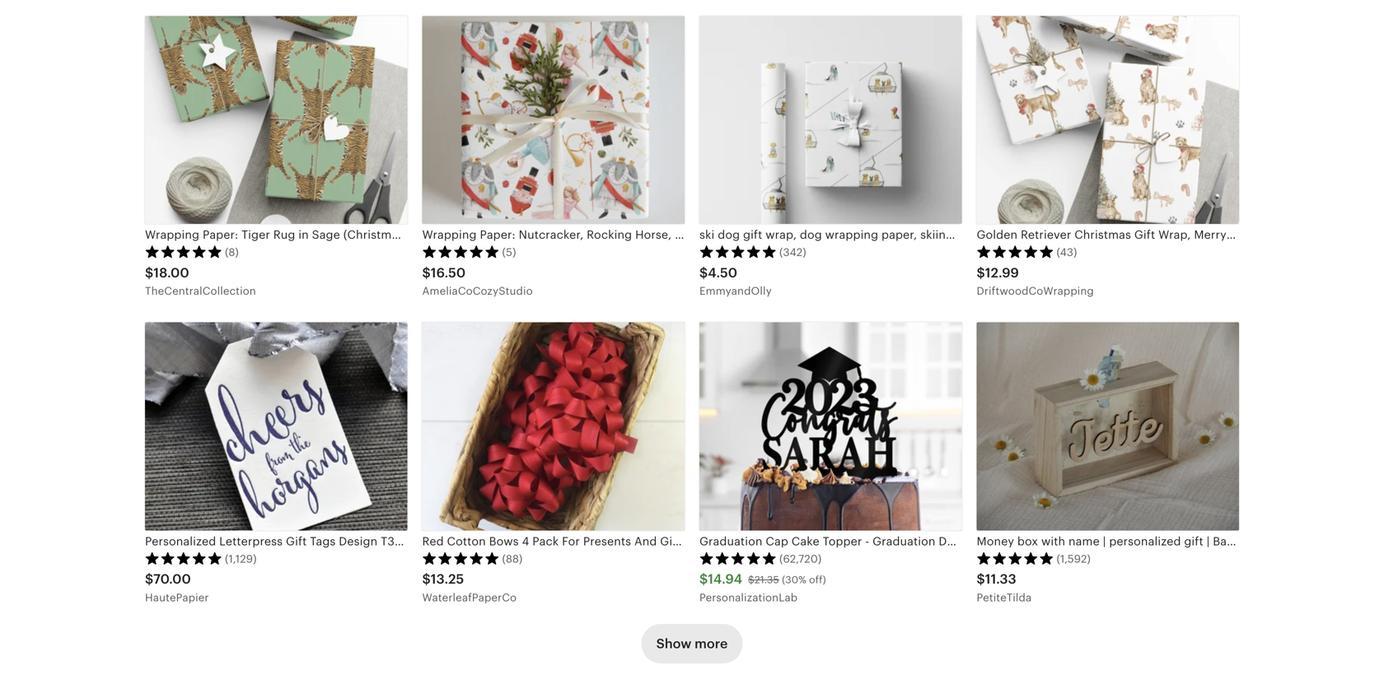 Task type: vqa. For each thing, say whether or not it's contained in the screenshot.
statement
no



Task type: locate. For each thing, give the bounding box(es) containing it.
ski
[[700, 229, 715, 242], [1014, 229, 1029, 242]]

1 wrap, from the left
[[766, 229, 797, 242]]

personalizationlab
[[700, 592, 798, 604]]

5 out of 5 stars image down personalized
[[145, 552, 223, 566]]

$ 13.25 waterleafpaperco
[[422, 573, 517, 604]]

gift up $ 4.50 emmyandolly
[[744, 229, 763, 242]]

wrapping paper: nutcracker, rocking horse, trumpets, ballerinas & ornaments design | gift wrap | christmas wrapping | holiday image
[[422, 16, 685, 224]]

$
[[145, 266, 154, 281], [422, 266, 431, 281], [700, 266, 708, 281], [977, 266, 986, 281], [145, 573, 153, 588], [422, 573, 431, 588], [700, 573, 708, 588], [977, 573, 986, 588], [749, 575, 755, 586]]

0 horizontal spatial dog
[[718, 229, 740, 242]]

more
[[695, 637, 728, 652]]

2 gift from the left
[[957, 229, 976, 242]]

wrapping
[[145, 229, 200, 242]]

$ 11.33 petitetilda
[[977, 573, 1032, 604]]

$ 16.50 ameliacocozystudio
[[422, 266, 533, 298]]

(62,720)
[[780, 554, 822, 566]]

driftwoodcowrapping
[[977, 285, 1095, 298]]

(5)
[[502, 247, 517, 259]]

(30%
[[782, 575, 807, 586]]

tag
[[526, 536, 546, 549]]

gift left tags
[[286, 536, 307, 549]]

5 out of 5 stars image for 14.94
[[700, 552, 777, 566]]

$ inside $ 13.25 waterleafpaperco
[[422, 573, 431, 588]]

$ inside $ 70.00 hautepapier
[[145, 573, 153, 588]]

$ for 12.99
[[977, 266, 986, 281]]

|
[[405, 536, 408, 549]]

$ 14.94 $ 21.35 (30% off) personalizationlab
[[700, 573, 827, 604]]

gift up (88)
[[502, 536, 523, 549]]

waterleafpaperco
[[422, 592, 517, 604]]

5 out of 5 stars image up 16.50 on the top
[[422, 245, 500, 259]]

2 horizontal spatial gift
[[600, 229, 620, 242]]

wrap, up the (342)
[[766, 229, 797, 242]]

wrap,
[[766, 229, 797, 242], [980, 229, 1011, 242]]

golden retriever christmas gift wrap, merry christmas wrapping paper, vintage gift wrap, christmas dogs, golden retriever image
[[977, 16, 1240, 224]]

dog
[[718, 229, 740, 242], [800, 229, 823, 242]]

money box with name | personalized gift | baptism first birthday communion confirmation thank you | wooden money box piggy bank image
[[977, 323, 1240, 531]]

wrap)
[[624, 229, 657, 242]]

5 out of 5 stars image down cheers
[[422, 552, 500, 566]]

paper
[[1089, 229, 1121, 242]]

$ for 14.94
[[700, 573, 708, 588]]

off)
[[810, 575, 827, 586]]

5 out of 5 stars image
[[145, 245, 223, 259], [422, 245, 500, 259], [700, 245, 777, 259], [977, 245, 1055, 259], [145, 552, 223, 566], [422, 552, 500, 566], [700, 552, 777, 566], [977, 552, 1055, 566]]

0 horizontal spatial wrap,
[[766, 229, 797, 242]]

gift
[[600, 229, 620, 242], [286, 536, 307, 549], [502, 536, 523, 549]]

1 horizontal spatial gift
[[957, 229, 976, 242]]

1 horizontal spatial wrap,
[[980, 229, 1011, 242]]

t38
[[381, 536, 402, 549]]

(8)
[[225, 247, 239, 259]]

wrapping paper: tiger rug in sage (christmas, holiday, birthday, housewarming gift wrap)
[[145, 229, 657, 242]]

5 out of 5 stars image for 11.33
[[977, 552, 1055, 566]]

2 wrapping from the left
[[1032, 229, 1085, 242]]

hautepapier
[[145, 592, 209, 604]]

$ for 4.50
[[700, 266, 708, 281]]

1 horizontal spatial dog
[[800, 229, 823, 242]]

1 horizontal spatial wrapping
[[1032, 229, 1085, 242]]

(1,129)
[[225, 554, 257, 566]]

wrapping up (43)
[[1032, 229, 1085, 242]]

$ for 13.25
[[422, 573, 431, 588]]

(342)
[[780, 247, 807, 259]]

$ 18.00 thecentralcollection
[[145, 266, 256, 298]]

5 out of 5 stars image for 4.50
[[700, 245, 777, 259]]

2 dog from the left
[[800, 229, 823, 242]]

$ inside $ 4.50 emmyandolly
[[700, 266, 708, 281]]

1 horizontal spatial gift
[[502, 536, 523, 549]]

0 horizontal spatial ski
[[700, 229, 715, 242]]

wrap, up 12.99
[[980, 229, 1011, 242]]

dog up 4.50
[[718, 229, 740, 242]]

$ for 11.33
[[977, 573, 986, 588]]

11.33
[[986, 573, 1017, 588]]

$ inside $ 16.50 ameliacocozystudio
[[422, 266, 431, 281]]

show
[[657, 637, 692, 652]]

$ inside $ 18.00 thecentralcollection
[[145, 266, 154, 281]]

5 out of 5 stars image up 11.33
[[977, 552, 1055, 566]]

5 out of 5 stars image up 4.50
[[700, 245, 777, 259]]

ski up 12.99
[[1014, 229, 1029, 242]]

wrapping paper: tiger rug in sage (christmas, holiday, birthday, housewarming gift wrap) image
[[145, 16, 408, 224]]

5 out of 5 stars image up 14.94
[[700, 552, 777, 566]]

18.00
[[154, 266, 189, 281]]

cheers
[[459, 536, 498, 549]]

dog up the (342)
[[800, 229, 823, 242]]

ski up 4.50
[[700, 229, 715, 242]]

(christmas,
[[344, 229, 408, 242]]

gift
[[744, 229, 763, 242], [957, 229, 976, 242]]

$ for 70.00
[[145, 573, 153, 588]]

$ inside $ 11.33 petitetilda
[[977, 573, 986, 588]]

2 wrap, from the left
[[980, 229, 1011, 242]]

$ 4.50 emmyandolly
[[700, 266, 772, 298]]

5 out of 5 stars image down wrapping
[[145, 245, 223, 259]]

21.35
[[755, 575, 780, 586]]

5 out of 5 stars image for 18.00
[[145, 245, 223, 259]]

1 horizontal spatial ski
[[1014, 229, 1029, 242]]

5 out of 5 stars image up 12.99
[[977, 245, 1055, 259]]

0 horizontal spatial gift
[[744, 229, 763, 242]]

wrapping left paper,
[[826, 229, 879, 242]]

gift right the skiing
[[957, 229, 976, 242]]

0 horizontal spatial wrapping
[[826, 229, 879, 242]]

$ inside $ 12.99 driftwoodcowrapping
[[977, 266, 986, 281]]

graduation cap cake topper - graduation decoration 2023 cake topper, graduation gift for her, college graduation cake topper glitter image
[[700, 323, 962, 531]]

wrapping
[[826, 229, 879, 242], [1032, 229, 1085, 242]]

letterpress
[[219, 536, 283, 549]]

gift left 'wrap)'
[[600, 229, 620, 242]]



Task type: describe. For each thing, give the bounding box(es) containing it.
rug
[[273, 229, 295, 242]]

ameliacocozystudio
[[422, 285, 533, 298]]

5 out of 5 stars image for 13.25
[[422, 552, 500, 566]]

13.25
[[431, 573, 464, 588]]

$ for 18.00
[[145, 266, 154, 281]]

5 out of 5 stars image for 16.50
[[422, 245, 500, 259]]

thecentralcollection
[[145, 285, 256, 298]]

paper,
[[882, 229, 918, 242]]

(1,592)
[[1057, 554, 1091, 566]]

personalized
[[145, 536, 216, 549]]

5 out of 5 stars image for 12.99
[[977, 245, 1055, 259]]

12.99
[[986, 266, 1020, 281]]

red cotton bows 4 pack for presents and gifts (sustainable, eco-friendly, gift wrap bow, christmas present, anniversary gift) image
[[422, 323, 685, 531]]

2 ski from the left
[[1014, 229, 1029, 242]]

$ 12.99 driftwoodcowrapping
[[977, 266, 1095, 298]]

1 ski from the left
[[700, 229, 715, 242]]

14.94
[[708, 573, 743, 588]]

show more link
[[642, 625, 743, 664]]

sage
[[312, 229, 340, 242]]

(88)
[[502, 554, 523, 566]]

4.50
[[708, 266, 738, 281]]

0 horizontal spatial gift
[[286, 536, 307, 549]]

in
[[299, 229, 309, 242]]

emmyandolly
[[700, 285, 772, 298]]

16.50
[[431, 266, 466, 281]]

design
[[339, 536, 378, 549]]

tags
[[310, 536, 336, 549]]

petitetilda
[[977, 592, 1032, 604]]

$ 70.00 hautepapier
[[145, 573, 209, 604]]

holiday,
[[411, 229, 456, 242]]

ski dog gift wrap, dog wrapping paper, skiing gift wrap, ski wrapping paper image
[[700, 16, 962, 224]]

skiing
[[921, 229, 954, 242]]

(43)
[[1057, 247, 1078, 259]]

housewarming
[[512, 229, 596, 242]]

ski dog gift wrap, dog wrapping paper, skiing gift wrap, ski wrapping paper
[[700, 229, 1121, 242]]

$ for 16.50
[[422, 266, 431, 281]]

show more
[[657, 637, 728, 652]]

70.00
[[153, 573, 191, 588]]

1 wrapping from the left
[[826, 229, 879, 242]]

birthday,
[[459, 229, 509, 242]]

1 gift from the left
[[744, 229, 763, 242]]

custom
[[412, 536, 456, 549]]

personalized letterpress gift tags design t38 | custom cheers gift tag image
[[145, 323, 408, 531]]

personalized letterpress gift tags design t38 | custom cheers gift tag
[[145, 536, 546, 549]]

5 out of 5 stars image for 70.00
[[145, 552, 223, 566]]

1 dog from the left
[[718, 229, 740, 242]]

paper:
[[203, 229, 239, 242]]

tiger
[[242, 229, 270, 242]]



